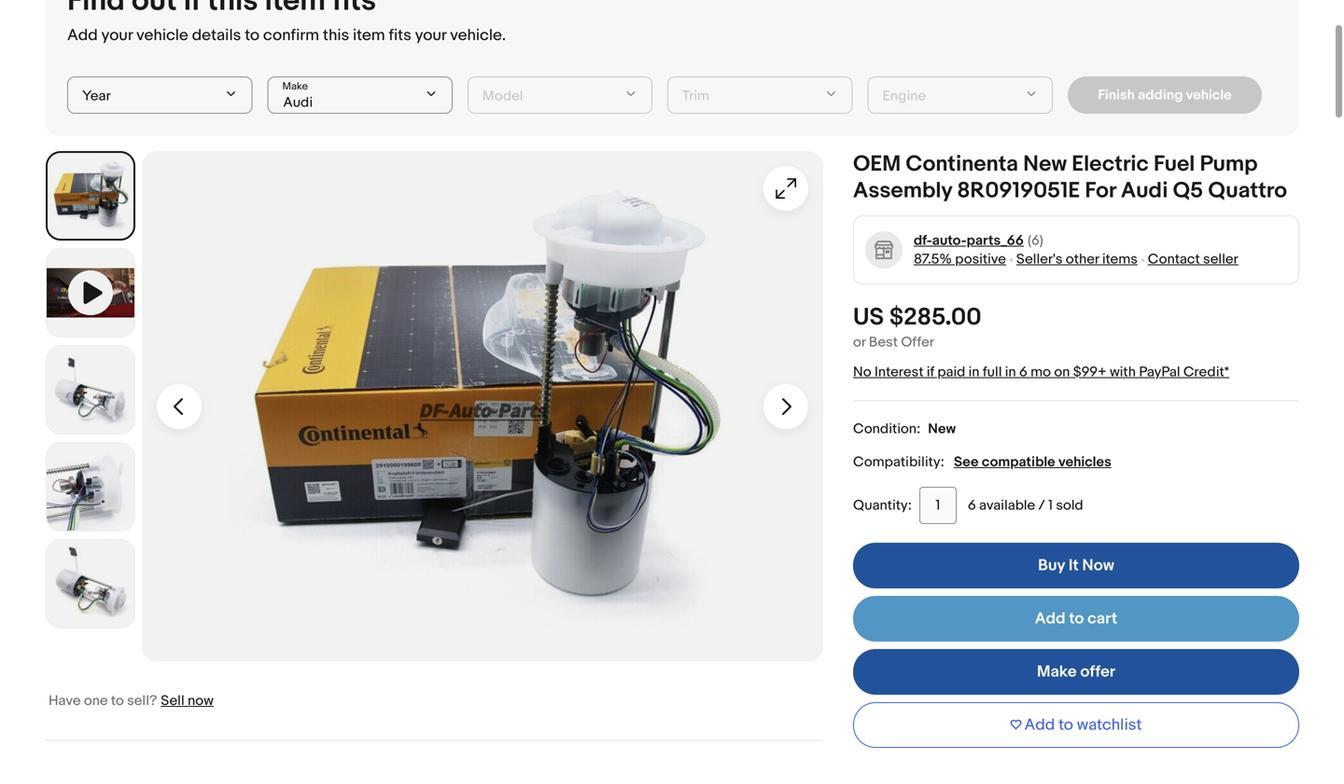 Task type: describe. For each thing, give the bounding box(es) containing it.
6 available / 1 sold
[[968, 498, 1083, 514]]

fuel
[[1154, 151, 1195, 178]]

make offer link
[[853, 650, 1299, 696]]

contact seller
[[1148, 251, 1239, 268]]

items
[[1102, 251, 1138, 268]]

see compatible vehicles link
[[954, 454, 1112, 471]]

df auto parts_66 image
[[865, 231, 903, 269]]

paypal
[[1139, 364, 1180, 381]]

contact seller link
[[1148, 251, 1239, 268]]

df-
[[914, 232, 932, 249]]

picture 2 of 4 image
[[47, 346, 134, 434]]

df-auto-parts_66 link
[[914, 232, 1024, 250]]

fits
[[389, 26, 412, 45]]

on
[[1054, 364, 1070, 381]]

sell now link
[[161, 693, 214, 710]]

$99+
[[1073, 364, 1107, 381]]

have one to sell? sell now
[[49, 693, 214, 710]]

continenta
[[906, 151, 1018, 178]]

it
[[1069, 556, 1079, 576]]

seller's other items link
[[1017, 251, 1138, 268]]

finish
[[1098, 87, 1135, 104]]

df-auto-parts_66 (6)
[[914, 232, 1043, 249]]

assembly
[[853, 178, 952, 204]]

sold
[[1056, 498, 1083, 514]]

watchlist
[[1077, 716, 1142, 736]]

one
[[84, 693, 108, 710]]

picture 4 of 4 image
[[47, 541, 134, 628]]

seller's
[[1017, 251, 1063, 268]]

buy it now
[[1038, 556, 1115, 576]]

no interest if paid in full in 6 mo on $99+ with paypal credit*
[[853, 364, 1230, 381]]

to left cart
[[1069, 610, 1084, 629]]

to right details
[[245, 26, 260, 45]]

details
[[192, 26, 241, 45]]

us
[[853, 303, 884, 332]]

1 your from the left
[[101, 26, 133, 45]]

us $285.00 or best offer
[[853, 303, 982, 351]]

parts_66
[[967, 232, 1024, 249]]

87.5% positive
[[914, 251, 1006, 268]]

picture 1 of 4 image
[[48, 153, 133, 239]]

87.5%
[[914, 251, 952, 268]]

have
[[49, 693, 81, 710]]

mo
[[1031, 364, 1051, 381]]

oem
[[853, 151, 901, 178]]

see
[[954, 454, 979, 471]]

2 in from the left
[[1005, 364, 1016, 381]]

add for add to cart
[[1035, 610, 1066, 629]]

compatible
[[982, 454, 1056, 471]]

to inside button
[[1059, 716, 1074, 736]]

credit*
[[1184, 364, 1230, 381]]

1
[[1048, 498, 1053, 514]]

cart
[[1088, 610, 1118, 629]]

sell
[[161, 693, 184, 710]]

make
[[1037, 663, 1077, 682]]

quantity:
[[853, 498, 912, 514]]

add to watchlist button
[[853, 703, 1299, 749]]

other
[[1066, 251, 1099, 268]]

add for add your vehicle details to confirm this item fits your vehicle.
[[67, 26, 98, 45]]

87.5% positive link
[[914, 251, 1006, 268]]

for
[[1085, 178, 1116, 204]]

oem continenta new electric fuel pump assembly 8r0919051e for audi q5 quattro - picture 1 of 4 image
[[142, 151, 823, 662]]

adding
[[1138, 87, 1183, 104]]

(6)
[[1028, 232, 1043, 249]]



Task type: locate. For each thing, give the bounding box(es) containing it.
add inside button
[[1025, 716, 1055, 736]]

item
[[353, 26, 385, 45]]

contact
[[1148, 251, 1200, 268]]

1 vertical spatial 6
[[968, 498, 976, 514]]

vehicle inside finish adding vehicle "button"
[[1186, 87, 1232, 104]]

vehicles
[[1059, 454, 1112, 471]]

in right full
[[1005, 364, 1016, 381]]

None text field
[[668, 77, 853, 114], [868, 77, 1053, 114], [668, 77, 853, 114], [868, 77, 1053, 114]]

add for add to watchlist
[[1025, 716, 1055, 736]]

1 vertical spatial vehicle
[[1186, 87, 1232, 104]]

pump
[[1200, 151, 1258, 178]]

vehicle for adding
[[1186, 87, 1232, 104]]

electric
[[1072, 151, 1149, 178]]

1 horizontal spatial your
[[415, 26, 446, 45]]

0 horizontal spatial your
[[101, 26, 133, 45]]

condition:
[[853, 421, 921, 438]]

None text field
[[67, 77, 252, 114], [267, 77, 453, 114], [468, 77, 653, 114], [67, 77, 252, 114], [267, 77, 453, 114], [468, 77, 653, 114]]

seller
[[1203, 251, 1239, 268]]

or
[[853, 334, 866, 351]]

confirm
[[263, 26, 319, 45]]

audi
[[1121, 178, 1168, 204]]

available
[[979, 498, 1035, 514]]

add to watchlist
[[1025, 716, 1142, 736]]

vehicle for your
[[136, 26, 188, 45]]

sell?
[[127, 693, 157, 710]]

now
[[188, 693, 214, 710]]

offer
[[1080, 663, 1116, 682]]

condition: new
[[853, 421, 956, 438]]

to left watchlist
[[1059, 716, 1074, 736]]

6 left mo
[[1019, 364, 1028, 381]]

1 horizontal spatial 6
[[1019, 364, 1028, 381]]

see compatible vehicles
[[954, 454, 1112, 471]]

$285.00
[[889, 303, 982, 332]]

new inside 'condition: new'
[[928, 421, 956, 438]]

0 vertical spatial add
[[67, 26, 98, 45]]

make offer
[[1037, 663, 1116, 682]]

your
[[101, 26, 133, 45], [415, 26, 446, 45]]

full
[[983, 364, 1002, 381]]

new left for
[[1023, 151, 1067, 178]]

if
[[927, 364, 934, 381]]

Quantity: text field
[[919, 487, 957, 525]]

no interest if paid in full in 6 mo on $99+ with paypal credit* link
[[853, 364, 1230, 381]]

0 vertical spatial 6
[[1019, 364, 1028, 381]]

positive
[[955, 251, 1006, 268]]

0 vertical spatial new
[[1023, 151, 1067, 178]]

best
[[869, 334, 898, 351]]

2 vertical spatial add
[[1025, 716, 1055, 736]]

to
[[245, 26, 260, 45], [1069, 610, 1084, 629], [111, 693, 124, 710], [1059, 716, 1074, 736]]

finish adding vehicle
[[1098, 87, 1232, 104]]

now
[[1082, 556, 1115, 576]]

1 horizontal spatial in
[[1005, 364, 1016, 381]]

1 horizontal spatial vehicle
[[1186, 87, 1232, 104]]

1 horizontal spatial new
[[1023, 151, 1067, 178]]

no
[[853, 364, 872, 381]]

vehicle
[[136, 26, 188, 45], [1186, 87, 1232, 104]]

/
[[1039, 498, 1045, 514]]

0 horizontal spatial new
[[928, 421, 956, 438]]

seller's other items
[[1017, 251, 1138, 268]]

add your vehicle details to confirm this item fits your vehicle.
[[67, 26, 506, 45]]

new inside oem continenta new electric fuel pump assembly 8r0919051e for audi q5 quattro
[[1023, 151, 1067, 178]]

finish adding vehicle button
[[1068, 77, 1262, 114]]

add
[[67, 26, 98, 45], [1035, 610, 1066, 629], [1025, 716, 1055, 736]]

in left full
[[969, 364, 980, 381]]

vehicle.
[[450, 26, 506, 45]]

oem continenta new electric fuel pump assembly 8r0919051e for audi q5 quattro
[[853, 151, 1287, 204]]

0 vertical spatial vehicle
[[136, 26, 188, 45]]

video 1 of 1 image
[[47, 249, 134, 337]]

picture 3 of 4 image
[[47, 443, 134, 531]]

buy
[[1038, 556, 1065, 576]]

1 in from the left
[[969, 364, 980, 381]]

q5
[[1173, 178, 1203, 204]]

new up see
[[928, 421, 956, 438]]

in
[[969, 364, 980, 381], [1005, 364, 1016, 381]]

6 right quantity: text box
[[968, 498, 976, 514]]

add to cart link
[[853, 597, 1299, 642]]

this
[[323, 26, 349, 45]]

auto-
[[932, 232, 967, 249]]

vehicle left details
[[136, 26, 188, 45]]

compatibility:
[[853, 454, 945, 471]]

to right one
[[111, 693, 124, 710]]

quattro
[[1208, 178, 1287, 204]]

add to cart
[[1035, 610, 1118, 629]]

with
[[1110, 364, 1136, 381]]

6
[[1019, 364, 1028, 381], [968, 498, 976, 514]]

new
[[1023, 151, 1067, 178], [928, 421, 956, 438]]

vehicle right adding
[[1186, 87, 1232, 104]]

2 your from the left
[[415, 26, 446, 45]]

8r0919051e
[[957, 178, 1080, 204]]

interest
[[875, 364, 924, 381]]

offer
[[901, 334, 934, 351]]

buy it now link
[[853, 543, 1299, 589]]

1 vertical spatial add
[[1035, 610, 1066, 629]]

paid
[[938, 364, 966, 381]]

0 horizontal spatial 6
[[968, 498, 976, 514]]

0 horizontal spatial in
[[969, 364, 980, 381]]

1 vertical spatial new
[[928, 421, 956, 438]]

0 horizontal spatial vehicle
[[136, 26, 188, 45]]



Task type: vqa. For each thing, say whether or not it's contained in the screenshot.
the inside the EBAY MONEY BACK GUARANTEE GET THE ITEM YOU ORDERED OR YOUR MONEY BACK. LEARN MORE
no



